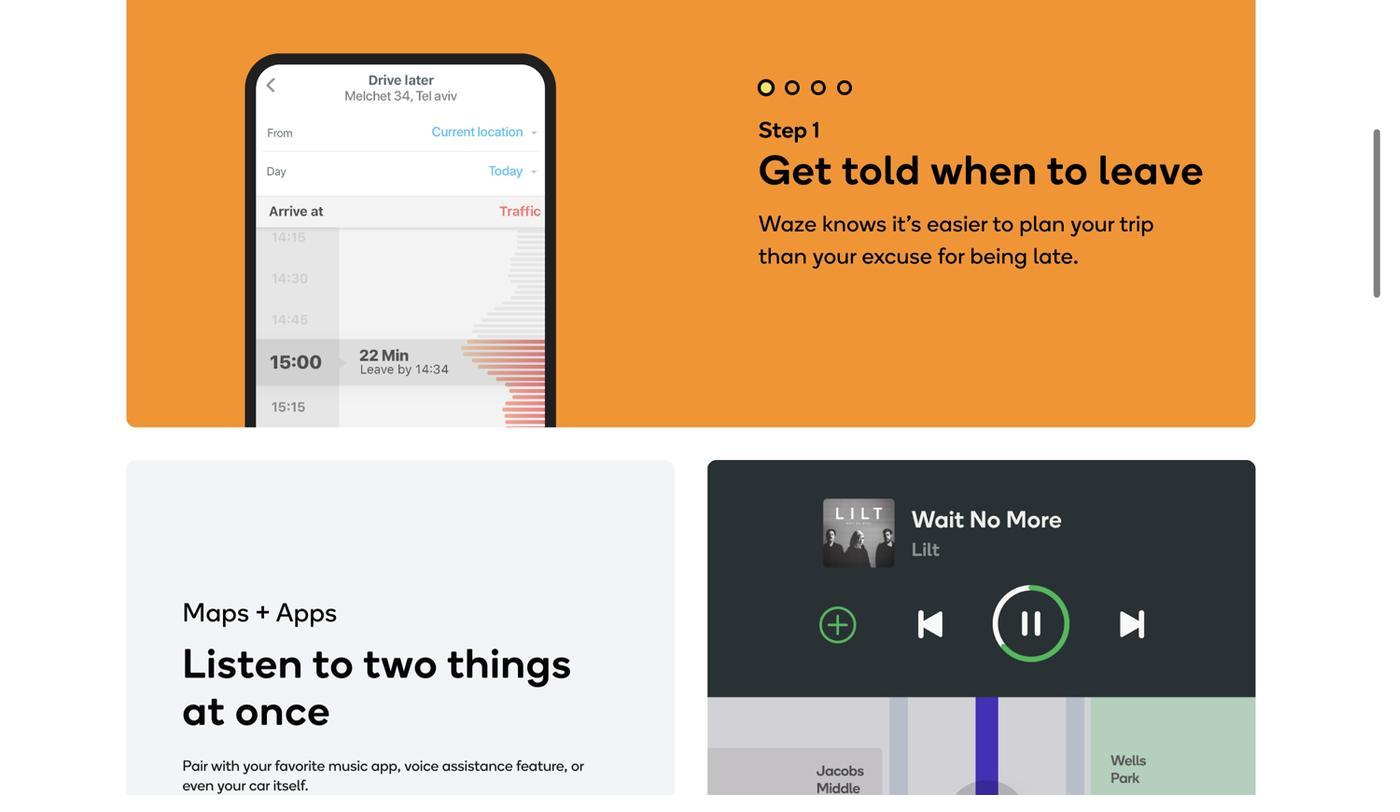 Task type: locate. For each thing, give the bounding box(es) containing it.
waze
[[759, 210, 817, 237]]

1 vertical spatial to
[[993, 210, 1015, 237]]

step
[[759, 116, 808, 143]]

waze knows it's easier to plan your trip than your excuse for being late.
[[759, 210, 1155, 270]]

to down apps
[[313, 638, 355, 688]]

it's
[[893, 210, 922, 237]]

listen
[[183, 638, 304, 688]]

even
[[183, 775, 214, 793]]

maps + apps
[[183, 597, 337, 628]]

for
[[938, 242, 965, 270]]

to
[[1048, 145, 1089, 194], [993, 210, 1015, 237], [313, 638, 355, 688]]

once
[[235, 686, 331, 735]]

trip
[[1120, 210, 1155, 237]]

0 vertical spatial to
[[1048, 145, 1089, 194]]

at
[[183, 686, 226, 735]]

your left 'trip'
[[1071, 210, 1115, 237]]

listen to two things at once
[[183, 638, 573, 735]]

your
[[1071, 210, 1115, 237], [813, 242, 857, 270], [243, 756, 272, 773], [217, 775, 246, 793]]

feature,
[[516, 756, 568, 773]]

to up the plan
[[1048, 145, 1089, 194]]

mobile phone showing waze app image
[[223, 8, 579, 428]]

2 horizontal spatial to
[[1048, 145, 1089, 194]]

apps
[[276, 597, 337, 628]]

1 horizontal spatial to
[[993, 210, 1015, 237]]

itself.
[[273, 775, 309, 793]]

pair with your favorite music app, voice assistance feature, or even your car itself.
[[183, 756, 584, 793]]

music
[[328, 756, 368, 773]]

assistance
[[442, 756, 513, 773]]

pair
[[183, 756, 208, 773]]

app,
[[371, 756, 401, 773]]

to up 'being'
[[993, 210, 1015, 237]]

0 horizontal spatial to
[[313, 638, 355, 688]]

voice
[[405, 756, 439, 773]]

2 vertical spatial to
[[313, 638, 355, 688]]

get
[[759, 145, 833, 194]]



Task type: describe. For each thing, give the bounding box(es) containing it.
told
[[842, 145, 921, 194]]

favorite
[[275, 756, 325, 773]]

maps
[[183, 597, 250, 628]]

your down the with
[[217, 775, 246, 793]]

knows
[[823, 210, 887, 237]]

to inside the 'step 1 get told when to leave'
[[1048, 145, 1089, 194]]

excuse
[[862, 242, 933, 270]]

than
[[759, 242, 808, 270]]

plan
[[1020, 210, 1066, 237]]

a picture of a music control over a digital map image
[[708, 460, 1256, 796]]

leave
[[1099, 145, 1205, 194]]

car
[[249, 775, 270, 793]]

your down knows
[[813, 242, 857, 270]]

+
[[256, 597, 270, 628]]

to inside listen to two things at once
[[313, 638, 355, 688]]

with
[[211, 756, 240, 773]]

easier
[[927, 210, 988, 237]]

being
[[971, 242, 1028, 270]]

two
[[364, 638, 438, 688]]

late.
[[1034, 242, 1080, 270]]

when
[[931, 145, 1038, 194]]

step 1 get told when to leave
[[759, 116, 1205, 194]]

your up car
[[243, 756, 272, 773]]

things
[[448, 638, 573, 688]]

or
[[571, 756, 584, 773]]

to inside waze knows it's easier to plan your trip than your excuse for being late.
[[993, 210, 1015, 237]]

1
[[813, 116, 821, 143]]



Task type: vqa. For each thing, say whether or not it's contained in the screenshot.
topmost N
no



